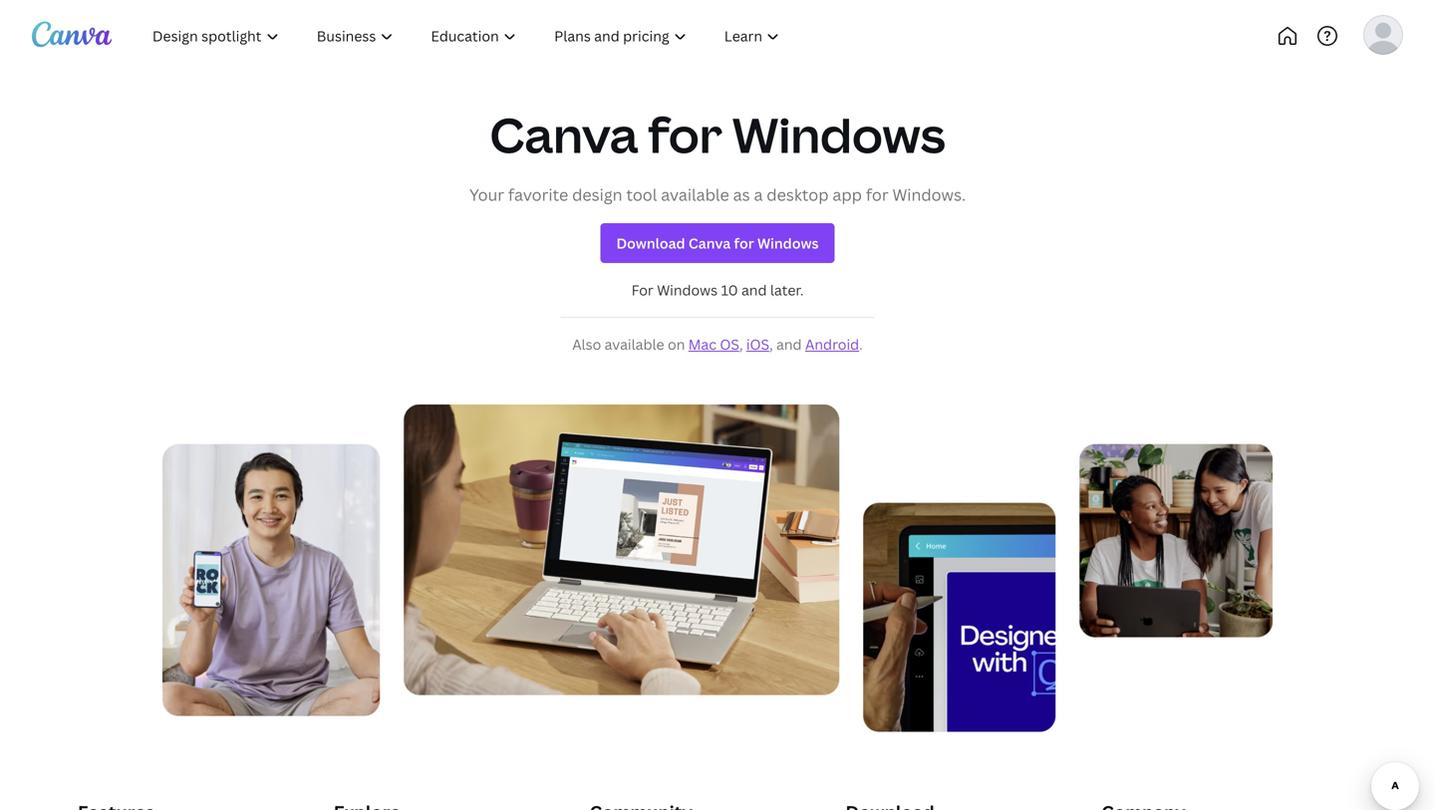 Task type: vqa. For each thing, say whether or not it's contained in the screenshot.
the right and
yes



Task type: describe. For each thing, give the bounding box(es) containing it.
on
[[668, 335, 685, 354]]

desktop
[[767, 184, 829, 205]]

0 horizontal spatial for
[[648, 102, 722, 167]]

canva for windows
[[490, 102, 946, 167]]

2 vertical spatial for
[[734, 234, 754, 253]]

ios link
[[746, 335, 769, 354]]

tool
[[626, 184, 657, 205]]

2 , from the left
[[769, 335, 773, 354]]

android
[[805, 335, 859, 354]]

download
[[616, 234, 685, 253]]

download canva for windows
[[616, 234, 819, 253]]

0 vertical spatial and
[[742, 281, 767, 300]]

your favorite design tool available as a desktop app for windows.
[[469, 184, 966, 205]]

app
[[833, 184, 862, 205]]

top level navigation element
[[136, 16, 865, 56]]

later.
[[770, 281, 804, 300]]

a
[[754, 184, 763, 205]]

1 , from the left
[[739, 335, 743, 354]]

for windows 10 and later.
[[632, 281, 804, 300]]

also available on mac os , ios , and android .
[[572, 335, 863, 354]]

for
[[632, 281, 654, 300]]

windows inside the download canva for windows link
[[758, 234, 819, 253]]

.
[[859, 335, 863, 354]]

canva desktop app for windows image
[[162, 405, 1273, 732]]

2 horizontal spatial for
[[866, 184, 889, 205]]

android link
[[805, 335, 859, 354]]

design
[[572, 184, 623, 205]]



Task type: locate. For each thing, give the bounding box(es) containing it.
windows up 'app'
[[732, 102, 946, 167]]

and right 10
[[742, 281, 767, 300]]

1 vertical spatial windows
[[758, 234, 819, 253]]

canva up favorite
[[490, 102, 638, 167]]

windows.
[[893, 184, 966, 205]]

favorite
[[508, 184, 568, 205]]

1 horizontal spatial for
[[734, 234, 754, 253]]

and right ios link
[[776, 335, 802, 354]]

and
[[742, 281, 767, 300], [776, 335, 802, 354]]

download canva for windows link
[[601, 223, 835, 263]]

0 vertical spatial canva
[[490, 102, 638, 167]]

canva up 'for windows 10 and later.'
[[689, 234, 731, 253]]

0 horizontal spatial and
[[742, 281, 767, 300]]

os
[[720, 335, 739, 354]]

1 horizontal spatial canva
[[689, 234, 731, 253]]

1 horizontal spatial and
[[776, 335, 802, 354]]

0 vertical spatial for
[[648, 102, 722, 167]]

0 horizontal spatial canva
[[490, 102, 638, 167]]

, right os
[[769, 335, 773, 354]]

1 vertical spatial canva
[[689, 234, 731, 253]]

for
[[648, 102, 722, 167], [866, 184, 889, 205], [734, 234, 754, 253]]

mac
[[689, 335, 717, 354]]

for down 'as'
[[734, 234, 754, 253]]

as
[[733, 184, 750, 205]]

1 horizontal spatial ,
[[769, 335, 773, 354]]

, left ios link
[[739, 335, 743, 354]]

1 vertical spatial and
[[776, 335, 802, 354]]

canva
[[490, 102, 638, 167], [689, 234, 731, 253]]

for right 'app'
[[866, 184, 889, 205]]

your
[[469, 184, 504, 205]]

available left 'as'
[[661, 184, 729, 205]]

0 horizontal spatial ,
[[739, 335, 743, 354]]

,
[[739, 335, 743, 354], [769, 335, 773, 354]]

for up your favorite design tool available as a desktop app for windows.
[[648, 102, 722, 167]]

mac os link
[[689, 335, 739, 354]]

also
[[572, 335, 601, 354]]

available
[[661, 184, 729, 205], [605, 335, 664, 354]]

windows left 10
[[657, 281, 718, 300]]

0 vertical spatial available
[[661, 184, 729, 205]]

available left on
[[605, 335, 664, 354]]

1 vertical spatial available
[[605, 335, 664, 354]]

0 vertical spatial windows
[[732, 102, 946, 167]]

ios
[[746, 335, 769, 354]]

10
[[721, 281, 738, 300]]

1 vertical spatial for
[[866, 184, 889, 205]]

windows up later.
[[758, 234, 819, 253]]

windows
[[732, 102, 946, 167], [758, 234, 819, 253], [657, 281, 718, 300]]

2 vertical spatial windows
[[657, 281, 718, 300]]



